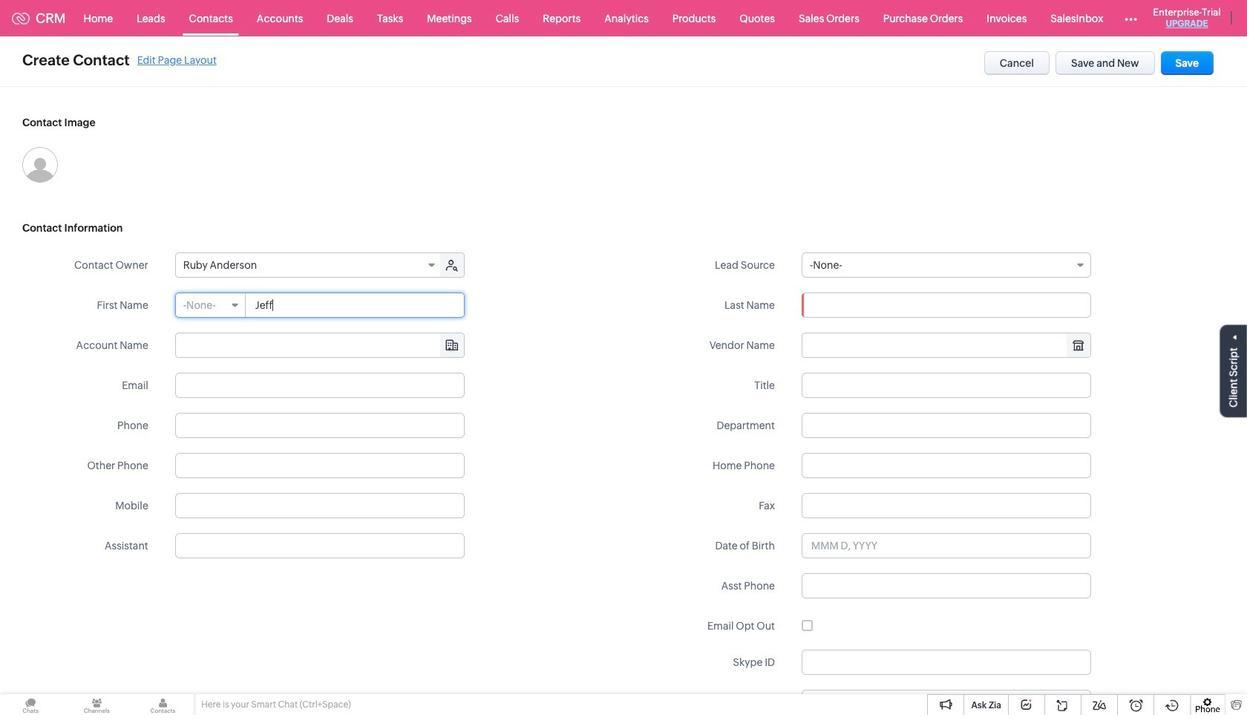 Task type: vqa. For each thing, say whether or not it's contained in the screenshot.
Channels IMAGE on the bottom of page
yes



Task type: locate. For each thing, give the bounding box(es) containing it.
None text field
[[246, 293, 464, 317], [802, 373, 1092, 398], [175, 453, 465, 478], [802, 453, 1092, 478], [175, 493, 465, 518], [175, 533, 465, 558], [802, 573, 1092, 599], [802, 690, 1092, 715], [246, 293, 464, 317], [802, 373, 1092, 398], [175, 453, 465, 478], [802, 453, 1092, 478], [175, 493, 465, 518], [175, 533, 465, 558], [802, 573, 1092, 599], [802, 690, 1092, 715]]

None field
[[802, 252, 1092, 278], [176, 253, 442, 277], [176, 293, 246, 317], [176, 333, 464, 357], [803, 333, 1091, 357], [802, 252, 1092, 278], [176, 253, 442, 277], [176, 293, 246, 317], [176, 333, 464, 357], [803, 333, 1091, 357]]

Other Modules field
[[1116, 6, 1148, 30]]

channels image
[[66, 694, 127, 715]]

chats image
[[0, 694, 61, 715]]

None text field
[[802, 293, 1092, 318], [176, 333, 464, 357], [175, 373, 465, 398], [175, 413, 465, 438], [802, 413, 1092, 438], [802, 493, 1092, 518], [802, 650, 1092, 675], [802, 293, 1092, 318], [176, 333, 464, 357], [175, 373, 465, 398], [175, 413, 465, 438], [802, 413, 1092, 438], [802, 493, 1092, 518], [802, 650, 1092, 675]]



Task type: describe. For each thing, give the bounding box(es) containing it.
MMM D, YYYY text field
[[802, 533, 1092, 558]]

image image
[[22, 147, 58, 183]]

contacts image
[[132, 694, 193, 715]]

create menu image
[[1243, 0, 1248, 36]]

logo image
[[12, 12, 30, 24]]



